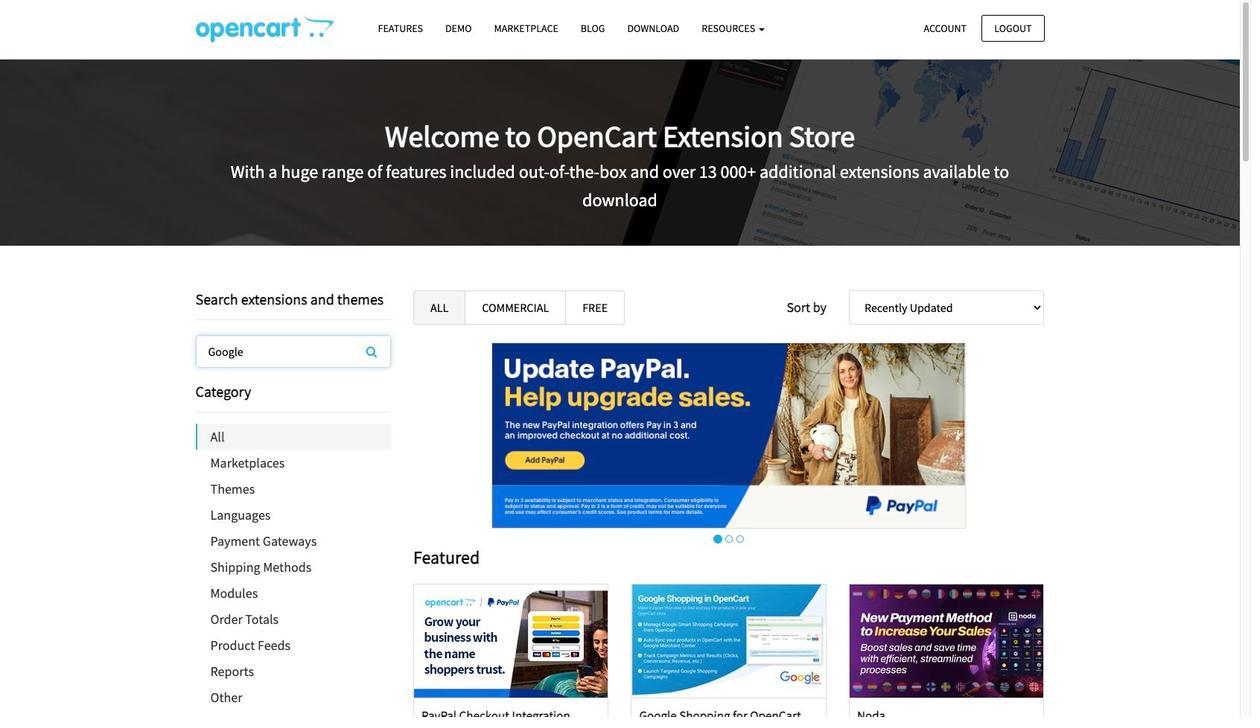 Task type: vqa. For each thing, say whether or not it's contained in the screenshot.
Google Shopping for OpenCart image on the bottom
yes



Task type: locate. For each thing, give the bounding box(es) containing it.
noda image
[[850, 585, 1044, 698]]

None text field
[[196, 336, 390, 367]]

google shopping for opencart image
[[632, 585, 826, 698]]

opencart extensions image
[[196, 16, 333, 42]]

paypal checkout integration image
[[414, 585, 608, 698]]



Task type: describe. For each thing, give the bounding box(es) containing it.
search image
[[366, 346, 377, 358]]

paypal payment gateway image
[[492, 343, 966, 529]]



